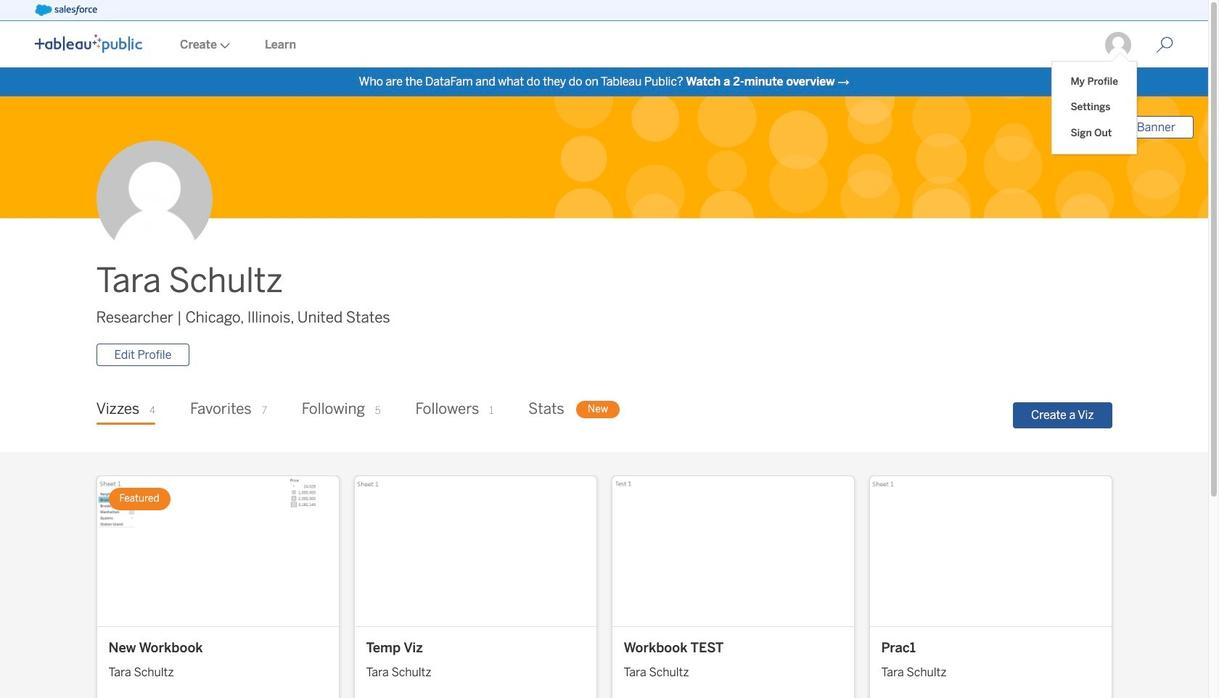 Task type: describe. For each thing, give the bounding box(es) containing it.
go to search image
[[1139, 36, 1191, 54]]

logo image
[[35, 34, 142, 53]]

3 workbook thumbnail image from the left
[[612, 477, 854, 627]]



Task type: locate. For each thing, give the bounding box(es) containing it.
2 workbook thumbnail image from the left
[[355, 477, 596, 627]]

1 workbook thumbnail image from the left
[[97, 477, 339, 627]]

4 workbook thumbnail image from the left
[[870, 477, 1112, 627]]

list options menu
[[1053, 62, 1137, 154]]

avatar image
[[96, 141, 212, 257]]

featured element
[[109, 489, 170, 511]]

dialog
[[1053, 52, 1137, 154]]

salesforce logo image
[[35, 4, 97, 16]]

tara.schultz image
[[1104, 30, 1133, 60]]

workbook thumbnail image
[[97, 477, 339, 627], [355, 477, 596, 627], [612, 477, 854, 627], [870, 477, 1112, 627]]



Task type: vqa. For each thing, say whether or not it's contained in the screenshot.
FEATURED element
yes



